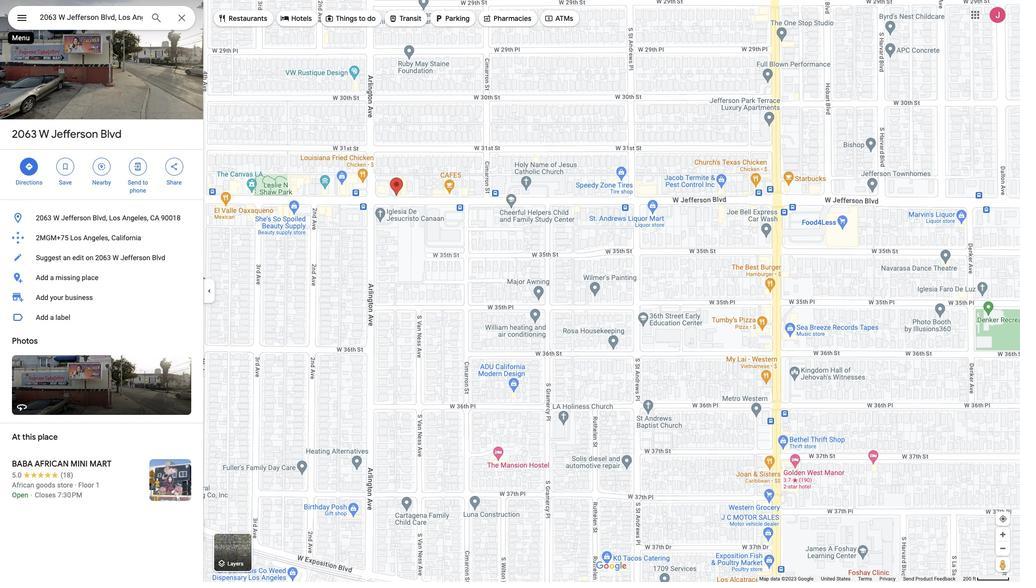 Task type: locate. For each thing, give the bounding box(es) containing it.
jefferson
[[51, 128, 98, 141], [61, 214, 91, 222], [121, 254, 150, 262]]

ft
[[973, 577, 976, 582]]

floor
[[78, 482, 94, 490]]


[[61, 161, 70, 172]]

0 horizontal spatial los
[[70, 234, 82, 242]]


[[483, 13, 492, 24]]

to left 'do'
[[359, 14, 366, 23]]

0 vertical spatial angeles,
[[122, 214, 148, 222]]

a left label
[[50, 314, 54, 322]]

angeles, left ca
[[122, 214, 148, 222]]

w inside 2063 w jefferson blvd, los angeles, ca 90018 button
[[53, 214, 59, 222]]

2063 w jefferson blvd
[[12, 128, 122, 141]]

⋅
[[30, 492, 33, 500]]

 restaurants
[[218, 13, 267, 24]]

1 vertical spatial 2063
[[36, 214, 52, 222]]

0 vertical spatial los
[[109, 214, 120, 222]]

jefferson up 2mgm+75 los angeles, california in the left of the page
[[61, 214, 91, 222]]

add a label button
[[0, 308, 203, 328]]

send inside "send to phone"
[[128, 179, 141, 186]]

1 horizontal spatial place
[[82, 274, 98, 282]]

2063 right on at the top
[[95, 254, 111, 262]]

90018
[[161, 214, 181, 222]]

0 horizontal spatial to
[[143, 179, 148, 186]]

show street view coverage image
[[996, 558, 1010, 573]]

do
[[367, 14, 376, 23]]


[[544, 13, 553, 24]]

place
[[82, 274, 98, 282], [38, 433, 58, 443]]

0 vertical spatial jefferson
[[51, 128, 98, 141]]

w
[[39, 128, 49, 141], [53, 214, 59, 222], [113, 254, 119, 262]]

 transit
[[389, 13, 421, 24]]

5.0
[[12, 472, 22, 480]]

a for missing
[[50, 274, 54, 282]]

transit
[[400, 14, 421, 23]]

a left missing
[[50, 274, 54, 282]]

feedback
[[934, 577, 956, 582]]

1 vertical spatial place
[[38, 433, 58, 443]]

0 horizontal spatial send
[[128, 179, 141, 186]]

1 vertical spatial blvd
[[152, 254, 165, 262]]

hotels
[[291, 14, 312, 23]]

2 horizontal spatial w
[[113, 254, 119, 262]]

1 a from the top
[[50, 274, 54, 282]]


[[325, 13, 334, 24]]

0 vertical spatial place
[[82, 274, 98, 282]]

1 horizontal spatial angeles,
[[122, 214, 148, 222]]

0 horizontal spatial angeles,
[[83, 234, 110, 242]]

1 vertical spatial send
[[903, 577, 914, 582]]

None field
[[40, 11, 142, 23]]

1 vertical spatial jefferson
[[61, 214, 91, 222]]

1 vertical spatial w
[[53, 214, 59, 222]]

3 add from the top
[[36, 314, 48, 322]]

send up the phone
[[128, 179, 141, 186]]

1 horizontal spatial blvd
[[152, 254, 165, 262]]

los
[[109, 214, 120, 222], [70, 234, 82, 242]]

united
[[821, 577, 835, 582]]

restaurants
[[229, 14, 267, 23]]

1 vertical spatial add
[[36, 294, 48, 302]]

label
[[56, 314, 70, 322]]

2 vertical spatial add
[[36, 314, 48, 322]]

privacy button
[[880, 576, 896, 583]]

2063 up 
[[12, 128, 37, 141]]

1 vertical spatial to
[[143, 179, 148, 186]]

send product feedback button
[[903, 576, 956, 583]]

2mgm+75 los angeles, california button
[[0, 228, 203, 248]]

to up the phone
[[143, 179, 148, 186]]

0 horizontal spatial w
[[39, 128, 49, 141]]

0 vertical spatial send
[[128, 179, 141, 186]]

1 add from the top
[[36, 274, 48, 282]]


[[97, 161, 106, 172]]

blvd,
[[93, 214, 107, 222]]

mart
[[89, 460, 111, 470]]

1 horizontal spatial send
[[903, 577, 914, 582]]


[[133, 161, 142, 172]]

2 a from the top
[[50, 314, 54, 322]]

2063 w jefferson blvd, los angeles, ca 90018 button
[[0, 208, 203, 228]]

united states button
[[821, 576, 851, 583]]

jefferson for blvd
[[51, 128, 98, 141]]

missing
[[56, 274, 80, 282]]

google maps element
[[0, 0, 1020, 583]]

an
[[63, 254, 71, 262]]

send inside send product feedback button
[[903, 577, 914, 582]]

add left label
[[36, 314, 48, 322]]

0 vertical spatial w
[[39, 128, 49, 141]]

angeles,
[[122, 214, 148, 222], [83, 234, 110, 242]]

a for label
[[50, 314, 54, 322]]

2 vertical spatial w
[[113, 254, 119, 262]]

california
[[111, 234, 141, 242]]

african goods store · floor 1 open ⋅ closes 7:30 pm
[[12, 482, 100, 500]]

a
[[50, 274, 54, 282], [50, 314, 54, 322]]

footer containing map data ©2023 google
[[759, 576, 963, 583]]

0 vertical spatial 2063
[[12, 128, 37, 141]]

0 vertical spatial to
[[359, 14, 366, 23]]

add left your
[[36, 294, 48, 302]]

1 horizontal spatial los
[[109, 214, 120, 222]]

footer
[[759, 576, 963, 583]]

edit
[[72, 254, 84, 262]]

2063
[[12, 128, 37, 141], [36, 214, 52, 222], [95, 254, 111, 262]]

0 horizontal spatial blvd
[[101, 128, 122, 141]]

google
[[798, 577, 814, 582]]

 atms
[[544, 13, 573, 24]]

send to phone
[[128, 179, 148, 194]]

los up edit
[[70, 234, 82, 242]]

to
[[359, 14, 366, 23], [143, 179, 148, 186]]

blvd down ca
[[152, 254, 165, 262]]

0 vertical spatial a
[[50, 274, 54, 282]]

place right this at the left bottom of the page
[[38, 433, 58, 443]]

1 vertical spatial los
[[70, 234, 82, 242]]

2063 up 2mgm+75
[[36, 214, 52, 222]]

actions for 2063 w jefferson blvd region
[[0, 150, 203, 200]]

place down on at the top
[[82, 274, 98, 282]]

zoom out image
[[999, 545, 1007, 553]]

1 horizontal spatial to
[[359, 14, 366, 23]]

jefferson down california
[[121, 254, 150, 262]]

0 vertical spatial add
[[36, 274, 48, 282]]

1 vertical spatial a
[[50, 314, 54, 322]]

2 add from the top
[[36, 294, 48, 302]]

0 vertical spatial blvd
[[101, 128, 122, 141]]

store
[[57, 482, 73, 490]]

phone
[[130, 187, 146, 194]]

1 horizontal spatial w
[[53, 214, 59, 222]]

jefferson up 
[[51, 128, 98, 141]]

african
[[12, 482, 34, 490]]

at this place
[[12, 433, 58, 443]]

zoom in image
[[999, 532, 1007, 539]]

 parking
[[434, 13, 470, 24]]

blvd up  at the top left of page
[[101, 128, 122, 141]]

place inside button
[[82, 274, 98, 282]]

los right blvd, at the top left of the page
[[109, 214, 120, 222]]

200
[[963, 577, 972, 582]]

business
[[65, 294, 93, 302]]

angeles, down blvd, at the top left of the page
[[83, 234, 110, 242]]

african
[[34, 460, 69, 470]]

blvd
[[101, 128, 122, 141], [152, 254, 165, 262]]

to inside "send to phone"
[[143, 179, 148, 186]]

baba african mini mart
[[12, 460, 111, 470]]

add down the suggest
[[36, 274, 48, 282]]

5.0 stars 18 reviews image
[[12, 471, 73, 481]]

send left product
[[903, 577, 914, 582]]


[[434, 13, 443, 24]]

1
[[96, 482, 100, 490]]

terms button
[[858, 576, 872, 583]]

united states
[[821, 577, 851, 582]]



Task type: vqa. For each thing, say whether or not it's contained in the screenshot.
Add your business link
yes



Task type: describe. For each thing, give the bounding box(es) containing it.

[[218, 13, 227, 24]]

2063 w jefferson blvd, los angeles, ca 90018
[[36, 214, 181, 222]]

w inside "suggest an edit on 2063 w jefferson blvd" button
[[113, 254, 119, 262]]

states
[[837, 577, 851, 582]]

add for add your business
[[36, 294, 48, 302]]

to inside the  things to do
[[359, 14, 366, 23]]

send for send to phone
[[128, 179, 141, 186]]

ca
[[150, 214, 159, 222]]


[[389, 13, 398, 24]]

terms
[[858, 577, 872, 582]]

mini
[[70, 460, 88, 470]]

 search field
[[8, 6, 195, 32]]

none field inside 2063 w jefferson blvd, los angeles, ca 90018 field
[[40, 11, 142, 23]]

add a missing place button
[[0, 268, 203, 288]]

atms
[[555, 14, 573, 23]]

©2023
[[782, 577, 797, 582]]

your
[[50, 294, 63, 302]]

add a missing place
[[36, 274, 98, 282]]

collapse side panel image
[[204, 286, 215, 297]]

on
[[86, 254, 93, 262]]

data
[[770, 577, 780, 582]]

save
[[59, 179, 72, 186]]


[[280, 13, 289, 24]]

2 vertical spatial 2063
[[95, 254, 111, 262]]

(18)
[[60, 472, 73, 480]]

footer inside google maps element
[[759, 576, 963, 583]]

show your location image
[[999, 515, 1008, 524]]

suggest
[[36, 254, 61, 262]]

2 vertical spatial jefferson
[[121, 254, 150, 262]]

2mgm+75
[[36, 234, 69, 242]]

0 horizontal spatial place
[[38, 433, 58, 443]]

pharmacies
[[494, 14, 532, 23]]


[[170, 161, 179, 172]]

suggest an edit on 2063 w jefferson blvd
[[36, 254, 165, 262]]

this
[[22, 433, 36, 443]]

w for 2063 w jefferson blvd
[[39, 128, 49, 141]]

google account: james peterson  
(james.peterson1902@gmail.com) image
[[990, 7, 1006, 23]]

photos
[[12, 337, 38, 347]]

map data ©2023 google
[[759, 577, 814, 582]]

open
[[12, 492, 28, 500]]

 hotels
[[280, 13, 312, 24]]


[[16, 11, 28, 25]]

add a label
[[36, 314, 70, 322]]

add for add a label
[[36, 314, 48, 322]]

parking
[[445, 14, 470, 23]]

·
[[75, 482, 76, 490]]


[[25, 161, 34, 172]]

things
[[336, 14, 357, 23]]

1 vertical spatial angeles,
[[83, 234, 110, 242]]

goods
[[36, 482, 55, 490]]

 pharmacies
[[483, 13, 532, 24]]

blvd inside button
[[152, 254, 165, 262]]

layers
[[228, 562, 244, 568]]

at
[[12, 433, 20, 443]]

send product feedback
[[903, 577, 956, 582]]

2063 w jefferson blvd main content
[[0, 0, 203, 583]]

7:30 pm
[[58, 492, 82, 500]]

2063 for 2063 w jefferson blvd, los angeles, ca 90018
[[36, 214, 52, 222]]

2mgm+75 los angeles, california
[[36, 234, 141, 242]]

nearby
[[92, 179, 111, 186]]

2063 W Jefferson Blvd, Los Angeles, CA 90018 field
[[8, 6, 195, 30]]

suggest an edit on 2063 w jefferson blvd button
[[0, 248, 203, 268]]

share
[[167, 179, 182, 186]]

 button
[[8, 6, 36, 32]]

map
[[759, 577, 769, 582]]

privacy
[[880, 577, 896, 582]]

jefferson for blvd,
[[61, 214, 91, 222]]

baba
[[12, 460, 33, 470]]

send for send product feedback
[[903, 577, 914, 582]]

closes
[[35, 492, 56, 500]]

add for add a missing place
[[36, 274, 48, 282]]

directions
[[16, 179, 43, 186]]

 things to do
[[325, 13, 376, 24]]

2063 for 2063 w jefferson blvd
[[12, 128, 37, 141]]

w for 2063 w jefferson blvd, los angeles, ca 90018
[[53, 214, 59, 222]]

200 ft
[[963, 577, 976, 582]]

product
[[916, 577, 933, 582]]

add your business
[[36, 294, 93, 302]]

add your business link
[[0, 288, 203, 308]]



